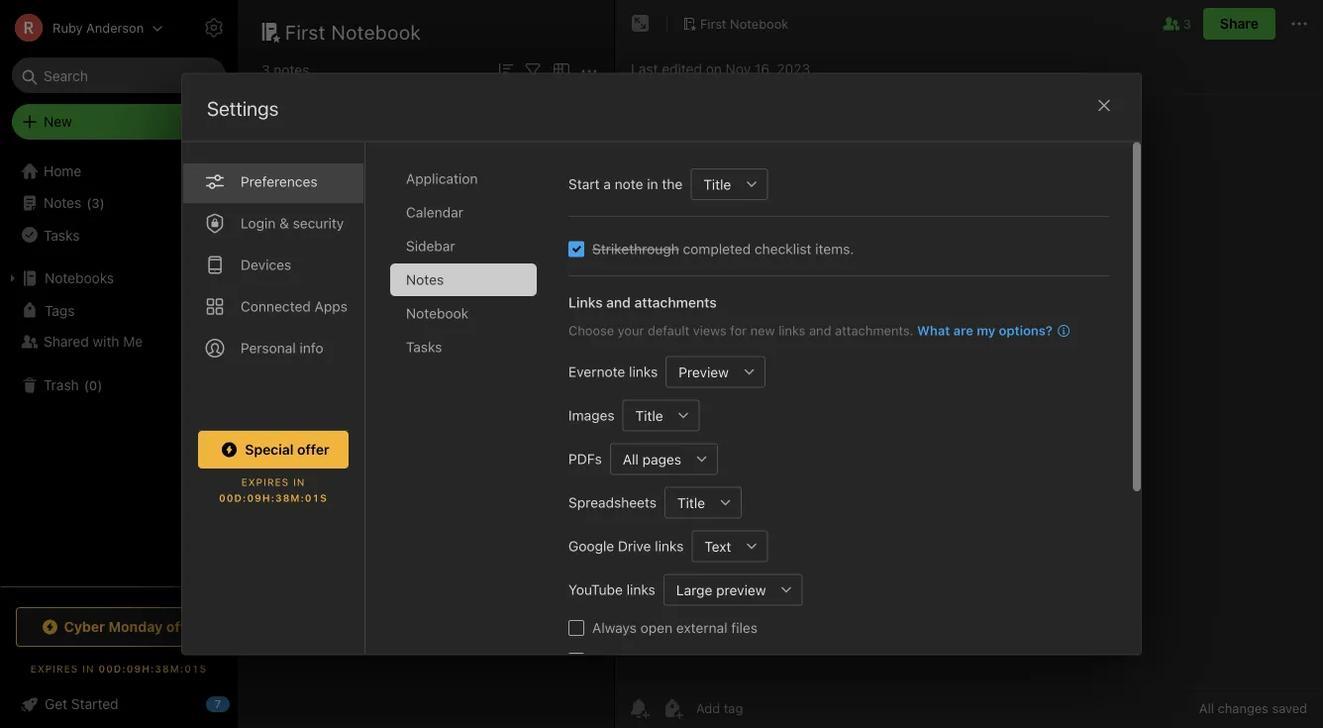 Task type: locate. For each thing, give the bounding box(es) containing it.
tree containing home
[[0, 156, 238, 585]]

special
[[245, 441, 294, 457]]

links
[[569, 294, 603, 310]]

links
[[779, 322, 806, 337], [629, 363, 658, 379], [655, 537, 684, 554], [627, 581, 656, 597]]

1 vertical spatial expires
[[30, 663, 78, 674]]

Select453 checkbox
[[569, 241, 584, 257]]

1 horizontal spatial first notebook
[[700, 16, 789, 31]]

all inside button
[[623, 450, 639, 467]]

things
[[445, 127, 491, 144]]

2 vertical spatial 3
[[91, 195, 100, 210]]

all inside note window element
[[1199, 701, 1214, 716]]

external
[[676, 619, 728, 635], [676, 652, 728, 668]]

title inside field
[[677, 494, 705, 510]]

2 open from the top
[[641, 652, 673, 668]]

0 horizontal spatial offer
[[166, 619, 200, 635]]

1 vertical spatial notes
[[406, 271, 444, 287]]

) for trash
[[97, 378, 102, 392]]

all for all changes saved
[[1199, 701, 1214, 716]]

open up always open external applications
[[641, 619, 673, 635]]

login
[[241, 214, 276, 231]]

items.
[[815, 240, 854, 257]]

( right trash
[[84, 378, 89, 392]]

open
[[641, 619, 673, 635], [641, 652, 673, 668]]

3 left notes
[[262, 62, 270, 78]]

0 vertical spatial )
[[100, 195, 105, 210]]

1 vertical spatial )
[[97, 378, 102, 392]]

title up all pages button
[[636, 407, 663, 423]]

tags button
[[0, 294, 237, 326]]

1 vertical spatial all
[[1199, 701, 1214, 716]]

checklist
[[755, 240, 812, 257]]

2023
[[777, 61, 811, 77]]

first notebook inside button
[[700, 16, 789, 31]]

( inside trash ( 0 )
[[84, 378, 89, 392]]

links down drive
[[627, 581, 656, 597]]

offer right monday
[[166, 619, 200, 635]]

0 vertical spatial 3
[[1184, 16, 1192, 31]]

1 horizontal spatial tasks
[[406, 338, 442, 355]]

0 vertical spatial and
[[606, 294, 631, 310]]

0 horizontal spatial in
[[82, 663, 95, 674]]

applications
[[731, 652, 809, 668]]

pages
[[643, 450, 682, 467]]

notes down home
[[44, 195, 81, 211]]

2 external from the top
[[676, 652, 728, 668]]

) down home link
[[100, 195, 105, 210]]

links right new
[[779, 322, 806, 337]]

0 horizontal spatial 3
[[91, 195, 100, 210]]

evernote links
[[569, 363, 658, 379]]

title button for images
[[623, 399, 668, 431]]

)
[[100, 195, 105, 210], [97, 378, 102, 392]]

add tag image
[[661, 696, 684, 720]]

1 horizontal spatial expires
[[241, 476, 289, 487]]

default
[[648, 322, 690, 337]]

drawing
[[310, 127, 365, 144]]

application
[[406, 170, 478, 186]]

new
[[44, 113, 72, 130]]

title button right the
[[691, 168, 736, 200]]

) right trash
[[97, 378, 102, 392]]

1 horizontal spatial 3
[[262, 62, 270, 78]]

0 horizontal spatial tasks
[[44, 227, 80, 243]]

notes ( 3 )
[[44, 195, 105, 211]]

in
[[293, 476, 305, 487], [82, 663, 95, 674]]

completed
[[683, 240, 751, 257]]

0 vertical spatial all
[[623, 450, 639, 467]]

1 always from the top
[[592, 619, 637, 635]]

always right always open external files checkbox
[[592, 619, 637, 635]]

are
[[954, 322, 974, 337]]

offer down eggs
[[297, 441, 330, 457]]

all for all pages
[[623, 450, 639, 467]]

0 horizontal spatial expires
[[30, 663, 78, 674]]

16,
[[755, 61, 773, 77]]

first notebook button
[[676, 10, 796, 38]]

new
[[751, 322, 775, 337]]

shared with me link
[[0, 326, 237, 358]]

tab list containing application
[[390, 162, 553, 654]]

cyber
[[64, 619, 105, 635]]

2 vertical spatial title
[[677, 494, 705, 510]]

tasks inside button
[[44, 227, 80, 243]]

notes tab
[[390, 263, 537, 296]]

0 horizontal spatial all
[[623, 450, 639, 467]]

tab list containing preferences
[[182, 142, 366, 654]]

trash
[[44, 377, 79, 393]]

in inside "expires in 00d:09h:38m:01s"
[[293, 476, 305, 487]]

in down the cyber at the left bottom
[[82, 663, 95, 674]]

0 vertical spatial expires
[[241, 476, 289, 487]]

1 open from the top
[[641, 619, 673, 635]]

notebooks link
[[0, 262, 237, 294]]

title inside choose default view option for images field
[[636, 407, 663, 423]]

0 horizontal spatial tab list
[[182, 142, 366, 654]]

open down always open external files
[[641, 652, 673, 668]]

Choose default view option for YouTube links field
[[663, 574, 803, 605]]

0 vertical spatial open
[[641, 619, 673, 635]]

0 vertical spatial in
[[293, 476, 305, 487]]

title button down choose default view option for pdfs field
[[665, 486, 710, 518]]

1 vertical spatial in
[[82, 663, 95, 674]]

edited
[[662, 61, 702, 77]]

in for special
[[293, 476, 305, 487]]

tasks down notebook tab
[[406, 338, 442, 355]]

sidebar tab
[[390, 229, 537, 262]]

text button
[[692, 530, 736, 562]]

strikethrough completed checklist items.
[[592, 240, 854, 257]]

security
[[293, 214, 344, 231]]

3 left share
[[1184, 16, 1192, 31]]

notes inside "tab"
[[406, 271, 444, 287]]

google
[[569, 537, 614, 554]]

0 horizontal spatial notes
[[44, 195, 81, 211]]

None search field
[[26, 57, 212, 93]]

in for cyber
[[82, 663, 95, 674]]

title for images
[[636, 407, 663, 423]]

0 vertical spatial (
[[86, 195, 91, 210]]

1 vertical spatial (
[[84, 378, 89, 392]]

title inside field
[[704, 176, 731, 192]]

my
[[977, 322, 996, 337]]

0 vertical spatial notes
[[44, 195, 81, 211]]

expires up 00d:09h:38m:01s
[[241, 476, 289, 487]]

Start a new note in the body or title. field
[[691, 168, 768, 200]]

( down home link
[[86, 195, 91, 210]]

1 horizontal spatial tab list
[[390, 162, 553, 654]]

and left attachments.
[[809, 322, 832, 337]]

shared
[[44, 333, 89, 350]]

1 vertical spatial open
[[641, 652, 673, 668]]

3 inside button
[[1184, 16, 1192, 31]]

always
[[592, 619, 637, 635], [592, 652, 637, 668]]

1 vertical spatial offer
[[166, 619, 200, 635]]

Choose default view option for Images field
[[623, 399, 700, 431]]

2 min ago
[[269, 184, 324, 198]]

0 vertical spatial offer
[[297, 441, 330, 457]]

2 vertical spatial title button
[[665, 486, 710, 518]]

Search text field
[[26, 57, 212, 93]]

title button up all pages button
[[623, 399, 668, 431]]

strikethrough
[[592, 240, 679, 257]]

1 horizontal spatial in
[[293, 476, 305, 487]]

tab list for start a note in the
[[390, 162, 553, 654]]

tab list
[[182, 142, 366, 654], [390, 162, 553, 654]]

00d:09h:38m:01s
[[219, 492, 328, 503]]

nov
[[726, 61, 751, 77]]

attachments.
[[835, 322, 914, 337]]

for
[[730, 322, 747, 337]]

text
[[705, 538, 731, 554]]

title right the
[[704, 176, 731, 192]]

Choose default view option for PDFs field
[[610, 443, 718, 474]]

title
[[704, 176, 731, 192], [636, 407, 663, 423], [677, 494, 705, 510]]

0 vertical spatial title button
[[691, 168, 736, 200]]

1 vertical spatial and
[[809, 322, 832, 337]]

links and attachments
[[569, 294, 717, 310]]

1 vertical spatial title
[[636, 407, 663, 423]]

0 vertical spatial title
[[704, 176, 731, 192]]

things to do
[[445, 127, 528, 144]]

) inside notes ( 3 )
[[100, 195, 105, 210]]

1 vertical spatial title button
[[623, 399, 668, 431]]

first up notes
[[285, 20, 326, 43]]

share
[[1220, 15, 1259, 32]]

tree
[[0, 156, 238, 585]]

tasks down notes ( 3 )
[[44, 227, 80, 243]]

shared with me
[[44, 333, 143, 350]]

2 horizontal spatial 3
[[1184, 16, 1192, 31]]

notebook inside button
[[730, 16, 789, 31]]

0 vertical spatial external
[[676, 619, 728, 635]]

always open external files
[[592, 619, 758, 635]]

1 external from the top
[[676, 619, 728, 635]]

0 vertical spatial tasks
[[44, 227, 80, 243]]

last edited on nov 16, 2023
[[631, 61, 811, 77]]

and up your
[[606, 294, 631, 310]]

0 horizontal spatial and
[[606, 294, 631, 310]]

first up on
[[700, 16, 727, 31]]

3 inside notes ( 3 )
[[91, 195, 100, 210]]

a
[[604, 175, 611, 192]]

first notebook up nov at right top
[[700, 16, 789, 31]]

1 horizontal spatial all
[[1199, 701, 1214, 716]]

notes
[[274, 62, 309, 78]]

notebook tab
[[390, 297, 537, 329]]

title for spreadsheets
[[677, 494, 705, 510]]

2 always from the top
[[592, 652, 637, 668]]

preferences
[[241, 173, 318, 189]]

title button for start a note in the
[[691, 168, 736, 200]]

tasks button
[[0, 219, 237, 251]]

always right always open external applications option on the bottom left of page
[[592, 652, 637, 668]]

all left "changes"
[[1199, 701, 1214, 716]]

and
[[606, 294, 631, 310], [809, 322, 832, 337]]

all left pages
[[623, 450, 639, 467]]

first
[[700, 16, 727, 31], [285, 20, 326, 43]]

3 down home link
[[91, 195, 100, 210]]

1 horizontal spatial notes
[[406, 271, 444, 287]]

1 vertical spatial always
[[592, 652, 637, 668]]

external up always open external applications
[[676, 619, 728, 635]]

0 vertical spatial always
[[592, 619, 637, 635]]

open for always open external applications
[[641, 652, 673, 668]]

( inside notes ( 3 )
[[86, 195, 91, 210]]

title for start a note in the
[[704, 176, 731, 192]]

tab list for application
[[182, 142, 366, 654]]

saved
[[1272, 701, 1308, 716]]

google drive links
[[569, 537, 684, 554]]

login & security
[[241, 214, 344, 231]]

start a note in the
[[569, 175, 683, 192]]

notes inside tree
[[44, 195, 81, 211]]

1 horizontal spatial first
[[700, 16, 727, 31]]

options?
[[999, 322, 1053, 337]]

) inside trash ( 0 )
[[97, 378, 102, 392]]

expires inside "expires in 00d:09h:38m:01s"
[[241, 476, 289, 487]]

1 vertical spatial tasks
[[406, 338, 442, 355]]

personal info
[[241, 339, 323, 356]]

always for always open external applications
[[592, 652, 637, 668]]

notes down sidebar
[[406, 271, 444, 287]]

title up text button
[[677, 494, 705, 510]]

in up 00d:09h:38m:01s
[[293, 476, 305, 487]]

what are my options?
[[917, 322, 1053, 337]]

offer
[[297, 441, 330, 457], [166, 619, 200, 635]]

first notebook up notes
[[285, 20, 421, 43]]

notebook
[[730, 16, 789, 31], [331, 20, 421, 43], [406, 305, 469, 321]]

1 vertical spatial 3
[[262, 62, 270, 78]]

external down always open external files
[[676, 652, 728, 668]]

1 vertical spatial external
[[676, 652, 728, 668]]

1 horizontal spatial offer
[[297, 441, 330, 457]]

&
[[279, 214, 289, 231]]

notebook inside tab
[[406, 305, 469, 321]]

ago
[[303, 184, 324, 198]]

offer inside special offer popup button
[[297, 441, 330, 457]]

expires down the cyber at the left bottom
[[30, 663, 78, 674]]



Task type: vqa. For each thing, say whether or not it's contained in the screenshot.
the bottom ALL
yes



Task type: describe. For each thing, give the bounding box(es) containing it.
large
[[676, 581, 713, 598]]

3 for 3 notes
[[262, 62, 270, 78]]

new button
[[12, 104, 226, 140]]

Always open external files checkbox
[[569, 620, 584, 635]]

) for notes
[[100, 195, 105, 210]]

tasks inside tab
[[406, 338, 442, 355]]

trash ( 0 )
[[44, 377, 102, 393]]

links right drive
[[655, 537, 684, 554]]

external for files
[[676, 619, 728, 635]]

expand note image
[[629, 12, 653, 36]]

monday
[[109, 619, 163, 635]]

views
[[693, 322, 727, 337]]

expires for special offer
[[241, 476, 289, 487]]

expires for cyber monday offer
[[30, 663, 78, 674]]

the
[[662, 175, 683, 192]]

tags
[[45, 302, 75, 318]]

settings
[[207, 97, 279, 120]]

milk eggs sugar cheese
[[269, 411, 372, 445]]

Choose default view option for Google Drive links field
[[692, 530, 768, 562]]

on
[[706, 61, 722, 77]]

all changes saved
[[1199, 701, 1308, 716]]

connected
[[241, 298, 311, 314]]

pdfs
[[569, 450, 602, 467]]

close image
[[1093, 94, 1116, 117]]

Note Editor text field
[[615, 95, 1323, 687]]

note
[[615, 175, 643, 192]]

home
[[44, 163, 81, 179]]

large preview
[[676, 581, 766, 598]]

3 notes
[[262, 62, 309, 78]]

last
[[631, 61, 658, 77]]

cheese
[[269, 428, 318, 445]]

milk eggs sugar cheese button
[[254, 372, 418, 632]]

expires in 00d:09h:38m:01s
[[219, 476, 328, 503]]

2
[[269, 184, 277, 198]]

me
[[123, 333, 143, 350]]

with
[[93, 333, 119, 350]]

notes for notes
[[406, 271, 444, 287]]

eggs
[[299, 411, 331, 427]]

links down your
[[629, 363, 658, 379]]

0 horizontal spatial first notebook
[[285, 20, 421, 43]]

home link
[[0, 156, 238, 187]]

calendar tab
[[390, 196, 537, 228]]

info
[[300, 339, 323, 356]]

add a reminder image
[[627, 696, 651, 720]]

Choose default view option for Spreadsheets field
[[665, 486, 742, 518]]

1/2
[[468, 297, 484, 311]]

devices
[[241, 256, 291, 272]]

( for notes
[[86, 195, 91, 210]]

external for applications
[[676, 652, 728, 668]]

what
[[917, 322, 950, 337]]

1 horizontal spatial and
[[809, 322, 832, 337]]

always for always open external files
[[592, 619, 637, 635]]

offer inside the cyber monday offer popup button
[[166, 619, 200, 635]]

note window element
[[615, 0, 1323, 728]]

drive
[[618, 537, 651, 554]]

Choose default view option for Evernote links field
[[666, 356, 766, 387]]

3 for 3
[[1184, 16, 1192, 31]]

start
[[569, 175, 600, 192]]

open for always open external files
[[641, 619, 673, 635]]

to
[[494, 127, 508, 144]]

preview
[[716, 581, 766, 598]]

application tab
[[390, 162, 537, 195]]

tasks tab
[[390, 330, 537, 363]]

min
[[280, 184, 300, 198]]

expires in 00d:09h:38m:00s
[[30, 663, 207, 674]]

attachments
[[634, 294, 717, 310]]

notes for notes ( 3 )
[[44, 195, 81, 211]]

preview button
[[666, 356, 734, 387]]

always open external applications
[[592, 652, 809, 668]]

notebooks
[[45, 270, 114, 286]]

00d:09h:38m:00s
[[98, 663, 207, 674]]

thumbnail image
[[254, 253, 418, 361]]

changes
[[1218, 701, 1269, 716]]

evernote
[[569, 363, 625, 379]]

connected apps
[[241, 298, 348, 314]]

first inside button
[[700, 16, 727, 31]]

special offer
[[245, 441, 330, 457]]

3 button
[[1160, 12, 1192, 36]]

youtube
[[569, 581, 623, 597]]

your
[[618, 322, 644, 337]]

smile drawing
[[269, 127, 365, 144]]

settings image
[[202, 16, 226, 40]]

title button for spreadsheets
[[665, 486, 710, 518]]

in
[[647, 175, 658, 192]]

smile
[[269, 127, 306, 144]]

milk
[[269, 411, 295, 427]]

files
[[731, 619, 758, 635]]

large preview button
[[663, 574, 771, 605]]

( for trash
[[84, 378, 89, 392]]

sidebar
[[406, 237, 455, 254]]

all pages
[[623, 450, 682, 467]]

apps
[[315, 298, 348, 314]]

0 horizontal spatial first
[[285, 20, 326, 43]]

expand notebooks image
[[5, 270, 21, 286]]

calendar
[[406, 204, 463, 220]]

youtube links
[[569, 581, 656, 597]]

sugar
[[335, 411, 372, 427]]

choose
[[569, 322, 614, 337]]

Always open external applications checkbox
[[569, 652, 584, 668]]

cyber monday offer button
[[16, 607, 222, 647]]

share button
[[1203, 8, 1276, 40]]



